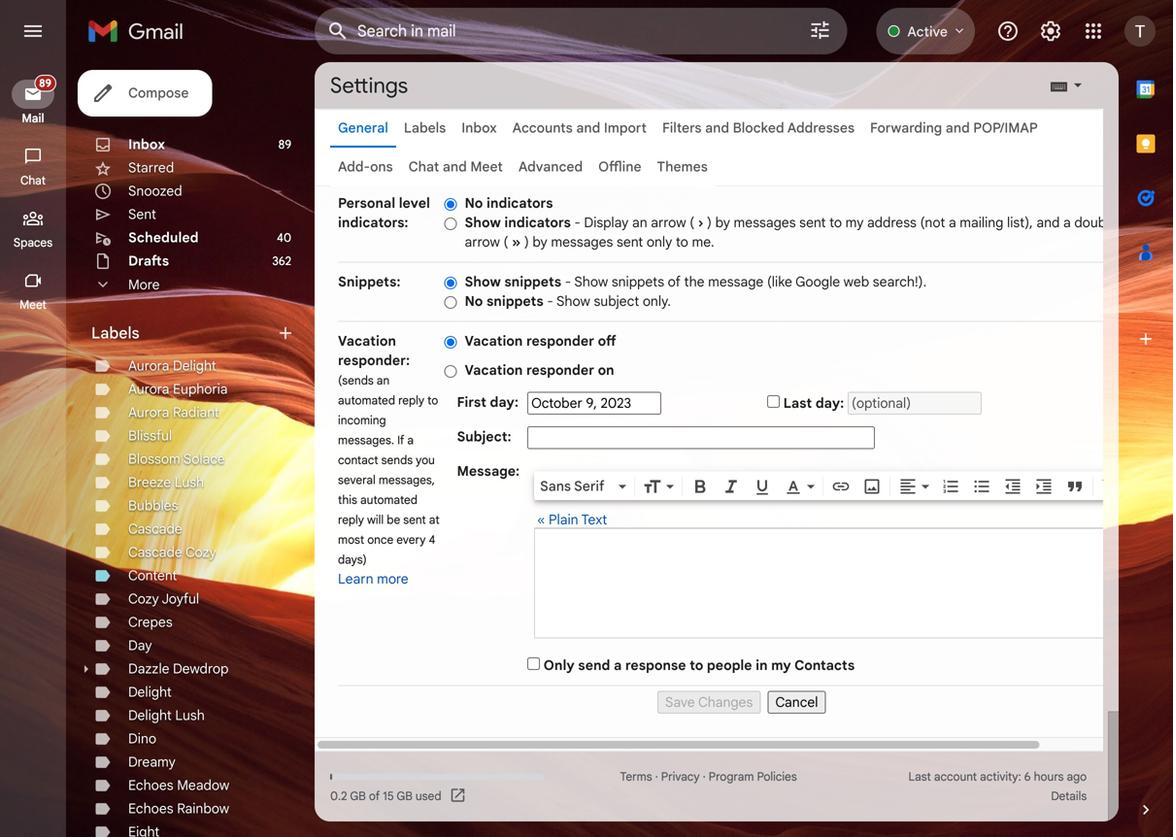 Task type: describe. For each thing, give the bounding box(es) containing it.
starred link
[[128, 159, 174, 176]]

1 horizontal spatial sent
[[617, 234, 644, 251]]

crepes link
[[128, 614, 173, 631]]

terms
[[620, 770, 652, 785]]

follow link to manage storage image
[[449, 787, 469, 806]]

program
[[709, 770, 754, 785]]

) by messages sent to my address (not a mailing list), and a double arrow (
[[465, 214, 1117, 251]]

off
[[598, 333, 617, 350]]

offline link
[[599, 158, 642, 175]]

underline ‪(⌘u)‬ image
[[753, 478, 772, 497]]

sends
[[381, 453, 413, 468]]

aurora euphoria link
[[128, 381, 228, 398]]

select input tool image
[[1073, 78, 1084, 92]]

chat and meet link
[[409, 158, 503, 175]]

chat heading
[[0, 173, 66, 188]]

save changes button
[[658, 691, 761, 714]]

vacation responder: (sends an automated reply to incoming messages. if a contact sends you several messages, this automated reply will be sent at most once every 4 days) learn more
[[338, 333, 440, 588]]

and for accounts
[[576, 120, 601, 137]]

radiant
[[173, 404, 219, 421]]

echoes rainbow
[[128, 801, 229, 818]]

- for show snippets of the message (like google web search!).
[[565, 273, 571, 290]]

Show snippets radio
[[444, 276, 457, 290]]

0 vertical spatial arrow
[[651, 214, 686, 231]]

lush for breeze lush
[[175, 474, 204, 491]]

and for forwarding
[[946, 120, 970, 137]]

aurora radiant link
[[128, 404, 219, 421]]

delight for delight lush
[[128, 707, 172, 724]]

1 gb from the left
[[350, 789, 366, 804]]

89 link
[[12, 75, 56, 109]]

last account activity: 6 hours ago details
[[909, 770, 1087, 804]]

blossom solace
[[128, 451, 225, 468]]

responder:
[[338, 352, 410, 369]]

import
[[604, 120, 647, 137]]

no indicators
[[465, 195, 553, 212]]

bold ‪(⌘b)‬ image
[[691, 477, 710, 496]]

day link
[[128, 637, 152, 654]]

cozy joyful link
[[128, 591, 199, 608]]

delight lush link
[[128, 707, 205, 724]]

sent inside ') by messages sent to my address (not a mailing list), and a double arrow ('
[[800, 214, 826, 231]]

scheduled link
[[128, 229, 199, 246]]

blissful link
[[128, 427, 172, 444]]

dreamy link
[[128, 754, 176, 771]]

advanced search options image
[[801, 11, 840, 50]]

aurora for aurora euphoria
[[128, 381, 169, 398]]

you
[[416, 453, 435, 468]]

1 horizontal spatial 89
[[278, 137, 291, 152]]

meet inside heading
[[20, 298, 46, 312]]

support image
[[997, 19, 1020, 43]]

vacation for vacation responder on
[[465, 362, 523, 379]]

privacy
[[661, 770, 700, 785]]

0.2
[[330, 789, 347, 804]]

cascade link
[[128, 521, 182, 538]]

gmail image
[[87, 12, 193, 51]]

sans
[[540, 478, 571, 495]]

0 vertical spatial an
[[632, 214, 648, 231]]

and for filters
[[705, 120, 730, 137]]

settings image
[[1040, 19, 1063, 43]]

1 horizontal spatial meet
[[471, 158, 503, 175]]

meadow
[[177, 777, 230, 794]]

4
[[429, 533, 436, 547]]

Last day: text field
[[848, 392, 982, 415]]

aurora delight link
[[128, 358, 216, 375]]

responder for on
[[527, 362, 595, 379]]

Vacation responder on radio
[[444, 364, 457, 379]]

contact
[[338, 453, 378, 468]]

dino
[[128, 731, 157, 748]]

serif
[[574, 478, 605, 495]]

forwarding and pop/imap link
[[871, 120, 1038, 137]]

and for chat
[[443, 158, 467, 175]]

only
[[544, 657, 575, 674]]

snippets up only.
[[612, 273, 665, 290]]

first
[[457, 394, 487, 411]]

spaces
[[14, 236, 53, 250]]

main menu image
[[21, 19, 45, 43]]

1 vertical spatial automated
[[360, 493, 418, 508]]

search!).
[[873, 273, 927, 290]]

changes
[[699, 694, 753, 711]]

quote ‪(⌘⇧9)‬ image
[[1066, 477, 1085, 496]]

cancel
[[776, 694, 818, 711]]

2 · from the left
[[703, 770, 706, 785]]

dazzle
[[128, 661, 170, 678]]

aurora for aurora radiant
[[128, 404, 169, 421]]

0 vertical spatial (
[[690, 214, 695, 231]]

Show indicators radio
[[444, 216, 457, 231]]

(not
[[921, 214, 946, 231]]

italic ‪(⌘i)‬ image
[[722, 477, 741, 496]]

Only send a response to people in my Contacts checkbox
[[528, 658, 540, 670]]

display an arrow ( ›
[[584, 214, 704, 231]]

messages.
[[338, 433, 394, 448]]

labels for labels heading
[[91, 324, 140, 343]]

vacation for vacation responder off
[[465, 333, 523, 350]]

echoes rainbow link
[[128, 801, 229, 818]]

joyful
[[162, 591, 199, 608]]

response
[[626, 657, 686, 674]]

more
[[377, 571, 409, 588]]

this
[[338, 493, 357, 508]]

mailing
[[960, 214, 1004, 231]]

advanced link
[[519, 158, 583, 175]]

echoes for echoes meadow
[[128, 777, 174, 794]]

) inside ') by messages sent to my address (not a mailing list), and a double arrow ('
[[707, 214, 712, 231]]

labels heading
[[91, 324, 276, 343]]

no snippets - show subject only.
[[465, 293, 671, 310]]

aurora for aurora delight
[[128, 358, 169, 375]]

mail
[[22, 111, 44, 126]]

show left subject
[[557, 293, 591, 310]]

double
[[1075, 214, 1117, 231]]

- for display an arrow (
[[575, 214, 581, 231]]

0 vertical spatial of
[[668, 273, 681, 290]]

numbered list ‪(⌘⇧7)‬ image
[[942, 477, 961, 496]]

( inside ') by messages sent to my address (not a mailing list), and a double arrow ('
[[504, 234, 508, 251]]

only send a response to people in my contacts
[[544, 657, 855, 674]]

cozy joyful
[[128, 591, 199, 608]]

compose button
[[78, 70, 212, 117]]

at
[[429, 513, 440, 528]]

me.
[[692, 234, 715, 251]]

indicators for show
[[505, 214, 571, 231]]

to left me.
[[676, 234, 689, 251]]

»
[[512, 234, 521, 251]]

cascade for cascade cozy
[[128, 544, 182, 561]]

echoes for echoes rainbow
[[128, 801, 174, 818]]

day: for last day:
[[816, 395, 845, 412]]

ago
[[1067, 770, 1087, 785]]

0 horizontal spatial inbox link
[[128, 136, 165, 153]]

in
[[756, 657, 768, 674]]

labels link
[[404, 120, 446, 137]]

1 vertical spatial of
[[369, 789, 380, 804]]

rainbow
[[177, 801, 229, 818]]

accounts and import link
[[513, 120, 647, 137]]

show snippets - show snippets of the message (like google web search!).
[[465, 273, 927, 290]]

no for no snippets - show subject only.
[[465, 293, 483, 310]]

lush for delight lush
[[175, 707, 205, 724]]

1 · from the left
[[655, 770, 658, 785]]

blocked
[[733, 120, 785, 137]]

» ) by messages sent only to me.
[[512, 234, 715, 251]]

a right the (not
[[949, 214, 957, 231]]

1 horizontal spatial inbox
[[462, 120, 497, 137]]

show right show indicators option
[[465, 214, 501, 231]]

Search in mail search field
[[315, 8, 848, 54]]

cascade cozy
[[128, 544, 216, 561]]

dino link
[[128, 731, 157, 748]]

settings
[[330, 72, 408, 99]]



Task type: vqa. For each thing, say whether or not it's contained in the screenshot.
topmost Arrow
yes



Task type: locate. For each thing, give the bounding box(es) containing it.
more button
[[78, 273, 303, 296]]

arrow inside ') by messages sent to my address (not a mailing list), and a double arrow ('
[[465, 234, 500, 251]]

chat up level
[[409, 158, 439, 175]]

and right list),
[[1037, 214, 1060, 231]]

labels
[[404, 120, 446, 137], [91, 324, 140, 343]]

›
[[698, 214, 704, 231]]

echoes meadow
[[128, 777, 230, 794]]

tab list
[[1119, 62, 1174, 768]]

delight
[[173, 358, 216, 375], [128, 684, 172, 701], [128, 707, 172, 724]]

sent down display an arrow ( ›
[[617, 234, 644, 251]]

a right send
[[614, 657, 622, 674]]

bulleted list ‪(⌘⇧8)‬ image
[[973, 477, 992, 496]]

inbox up chat and meet
[[462, 120, 497, 137]]

and right filters
[[705, 120, 730, 137]]

snippets for show subject only.
[[487, 293, 544, 310]]

chat and meet
[[409, 158, 503, 175]]

cascade down cascade link
[[128, 544, 182, 561]]

breeze
[[128, 474, 171, 491]]

to left address
[[830, 214, 842, 231]]

1 horizontal spatial last
[[909, 770, 932, 785]]

day: for first day:
[[490, 394, 519, 411]]

details link
[[1052, 789, 1087, 804]]

navigation containing mail
[[0, 62, 68, 837]]

last
[[784, 395, 812, 412], [909, 770, 932, 785]]

labels down more
[[91, 324, 140, 343]]

last inside last account activity: 6 hours ago details
[[909, 770, 932, 785]]

No indicators radio
[[444, 197, 457, 212]]

snoozed link
[[128, 183, 182, 200]]

my inside ') by messages sent to my address (not a mailing list), and a double arrow ('
[[846, 214, 864, 231]]

1 vertical spatial lush
[[175, 707, 205, 724]]

themes link
[[657, 158, 708, 175]]

) right ›
[[707, 214, 712, 231]]

display
[[584, 214, 629, 231]]

labels up chat and meet link
[[404, 120, 446, 137]]

several
[[338, 473, 376, 488]]

1 horizontal spatial chat
[[409, 158, 439, 175]]

0 horizontal spatial labels
[[91, 324, 140, 343]]

1 vertical spatial 89
[[278, 137, 291, 152]]

89 inside navigation
[[39, 77, 51, 90]]

inbox up starred 'link'
[[128, 136, 165, 153]]

cozy up joyful on the bottom left
[[186, 544, 216, 561]]

0 vertical spatial 89
[[39, 77, 51, 90]]

messages inside ') by messages sent to my address (not a mailing list), and a double arrow ('
[[734, 214, 796, 231]]

indicators up » on the left top of page
[[505, 214, 571, 231]]

1 vertical spatial indicators
[[505, 214, 571, 231]]

inbox
[[462, 120, 497, 137], [128, 136, 165, 153]]

link ‪(⌘k)‬ image
[[832, 477, 851, 496]]

1 vertical spatial sent
[[617, 234, 644, 251]]

0 vertical spatial last
[[784, 395, 812, 412]]

0 horizontal spatial reply
[[338, 513, 364, 528]]

1 aurora from the top
[[128, 358, 169, 375]]

1 vertical spatial cascade
[[128, 544, 182, 561]]

1 vertical spatial messages
[[551, 234, 613, 251]]

2 vertical spatial sent
[[403, 513, 426, 528]]

aurora radiant
[[128, 404, 219, 421]]

1 horizontal spatial )
[[707, 214, 712, 231]]

0 vertical spatial messages
[[734, 214, 796, 231]]

by right ›
[[716, 214, 731, 231]]

delight down delight link
[[128, 707, 172, 724]]

program policies link
[[709, 770, 797, 785]]

1 horizontal spatial messages
[[734, 214, 796, 231]]

last right fixed end date option
[[784, 395, 812, 412]]

vacation up first day:
[[465, 362, 523, 379]]

inbox link up chat and meet
[[462, 120, 497, 137]]

2 horizontal spatial sent
[[800, 214, 826, 231]]

sent inside vacation responder: (sends an automated reply to incoming messages. if a contact sends you several messages, this automated reply will be sent at most once every 4 days) learn more
[[403, 513, 426, 528]]

a
[[949, 214, 957, 231], [1064, 214, 1071, 231], [407, 433, 414, 448], [614, 657, 622, 674]]

add-ons
[[338, 158, 393, 175]]

reply up most
[[338, 513, 364, 528]]

delight link
[[128, 684, 172, 701]]

Vacation responder off radio
[[444, 335, 457, 350]]

- for show subject only.
[[547, 293, 554, 310]]

(like
[[767, 273, 793, 290]]

show up no snippets - show subject only.
[[575, 273, 608, 290]]

dazzle dewdrop
[[128, 661, 229, 678]]

meet
[[471, 158, 503, 175], [20, 298, 46, 312]]

1 vertical spatial arrow
[[465, 234, 500, 251]]

personal
[[338, 195, 396, 212]]

an inside vacation responder: (sends an automated reply to incoming messages. if a contact sends you several messages, this automated reply will be sent at most once every 4 days) learn more
[[377, 374, 390, 388]]

vacation up responder:
[[338, 333, 396, 350]]

0 vertical spatial )
[[707, 214, 712, 231]]

chat up spaces heading
[[20, 173, 46, 188]]

0 horizontal spatial my
[[772, 657, 792, 674]]

0 vertical spatial responder
[[527, 333, 595, 350]]

by right » on the left top of page
[[533, 234, 548, 251]]

of left 15
[[369, 789, 380, 804]]

- up no snippets - show subject only.
[[565, 273, 571, 290]]

0 vertical spatial delight
[[173, 358, 216, 375]]

1 vertical spatial responder
[[527, 362, 595, 379]]

1 vertical spatial an
[[377, 374, 390, 388]]

to left first
[[428, 393, 438, 408]]

sent
[[128, 206, 156, 223]]

2 echoes from the top
[[128, 801, 174, 818]]

once
[[367, 533, 394, 547]]

delight down dazzle
[[128, 684, 172, 701]]

save
[[666, 694, 695, 711]]

chat for chat and meet
[[409, 158, 439, 175]]

cancel button
[[768, 691, 826, 714]]

· right terms link
[[655, 770, 658, 785]]

an up 'only'
[[632, 214, 648, 231]]

Vacation responder text field
[[535, 539, 1118, 628]]

0 horizontal spatial meet
[[20, 298, 46, 312]]

lush down dewdrop on the left bottom
[[175, 707, 205, 724]]

0 horizontal spatial inbox
[[128, 136, 165, 153]]

gb right 0.2
[[350, 789, 366, 804]]

Subject text field
[[528, 427, 875, 449]]

1 vertical spatial labels
[[91, 324, 140, 343]]

0 vertical spatial my
[[846, 214, 864, 231]]

and left import
[[576, 120, 601, 137]]

1 horizontal spatial -
[[565, 273, 571, 290]]

aurora euphoria
[[128, 381, 228, 398]]

0 vertical spatial sent
[[800, 214, 826, 231]]

1 vertical spatial cozy
[[128, 591, 159, 608]]

1 horizontal spatial labels
[[404, 120, 446, 137]]

will
[[367, 513, 384, 528]]

0 horizontal spatial navigation
[[0, 62, 68, 837]]

subject
[[594, 293, 640, 310]]

if
[[397, 433, 405, 448]]

1 horizontal spatial day:
[[816, 395, 845, 412]]

indent less ‪(⌘[)‬ image
[[1004, 477, 1023, 496]]

2 no from the top
[[465, 293, 483, 310]]

2 horizontal spatial -
[[575, 214, 581, 231]]

3 aurora from the top
[[128, 404, 169, 421]]

inbox link
[[462, 120, 497, 137], [128, 136, 165, 153]]

no for no indicators
[[465, 195, 483, 212]]

1 vertical spatial no
[[465, 293, 483, 310]]

1 no from the top
[[465, 195, 483, 212]]

cozy up crepes "link" on the bottom
[[128, 591, 159, 608]]

1 horizontal spatial of
[[668, 273, 681, 290]]

1 vertical spatial meet
[[20, 298, 46, 312]]

2 vertical spatial -
[[547, 293, 554, 310]]

my right in
[[772, 657, 792, 674]]

(sends
[[338, 374, 374, 388]]

No snippets radio
[[444, 295, 457, 310]]

search in mail image
[[321, 14, 356, 49]]

1 horizontal spatial navigation
[[338, 686, 1146, 714]]

arrow left » on the left top of page
[[465, 234, 500, 251]]

0 horizontal spatial chat
[[20, 173, 46, 188]]

ons
[[370, 158, 393, 175]]

a left double
[[1064, 214, 1071, 231]]

chat for chat
[[20, 173, 46, 188]]

mail heading
[[0, 111, 66, 126]]

reply up if
[[398, 393, 425, 408]]

message
[[708, 273, 764, 290]]

chat inside 'heading'
[[20, 173, 46, 188]]

0 horizontal spatial (
[[504, 234, 508, 251]]

insert image image
[[863, 477, 882, 496]]

terms link
[[620, 770, 652, 785]]

and
[[576, 120, 601, 137], [705, 120, 730, 137], [946, 120, 970, 137], [443, 158, 467, 175], [1037, 214, 1060, 231]]

0 vertical spatial by
[[716, 214, 731, 231]]

2 aurora from the top
[[128, 381, 169, 398]]

dewdrop
[[173, 661, 229, 678]]

snippets up vacation responder off
[[487, 293, 544, 310]]

0 vertical spatial indicators
[[487, 195, 553, 212]]

aurora down aurora delight link
[[128, 381, 169, 398]]

bubbles link
[[128, 497, 178, 514]]

1 vertical spatial last
[[909, 770, 932, 785]]

to
[[830, 214, 842, 231], [676, 234, 689, 251], [428, 393, 438, 408], [690, 657, 704, 674]]

indicators up show indicators -
[[487, 195, 553, 212]]

1 vertical spatial aurora
[[128, 381, 169, 398]]

no
[[465, 195, 483, 212], [465, 293, 483, 310]]

0 vertical spatial echoes
[[128, 777, 174, 794]]

inbox link up starred 'link'
[[128, 136, 165, 153]]

0 vertical spatial meet
[[471, 158, 503, 175]]

used
[[416, 789, 442, 804]]

First day: text field
[[528, 392, 662, 415]]

vacation right vacation responder off option
[[465, 333, 523, 350]]

1 vertical spatial delight
[[128, 684, 172, 701]]

last for last account activity: 6 hours ago details
[[909, 770, 932, 785]]

lush down blossom solace link
[[175, 474, 204, 491]]

last left account
[[909, 770, 932, 785]]

privacy link
[[661, 770, 700, 785]]

day: right first
[[490, 394, 519, 411]]

a right if
[[407, 433, 414, 448]]

indicators for no
[[487, 195, 553, 212]]

2 responder from the top
[[527, 362, 595, 379]]

and left pop/imap
[[946, 120, 970, 137]]

1 horizontal spatial reply
[[398, 393, 425, 408]]

Search in mail text field
[[358, 21, 754, 41]]

snippets:
[[338, 273, 401, 290]]

google
[[796, 273, 840, 290]]

( left ›
[[690, 214, 695, 231]]

forwarding and pop/imap
[[871, 120, 1038, 137]]

1 vertical spatial echoes
[[128, 801, 174, 818]]

lush
[[175, 474, 204, 491], [175, 707, 205, 724]]

meet up no indicators
[[471, 158, 503, 175]]

0 horizontal spatial of
[[369, 789, 380, 804]]

last for last day:
[[784, 395, 812, 412]]

2 vertical spatial delight
[[128, 707, 172, 724]]

dreamy
[[128, 754, 176, 771]]

remove formatting ‪(⌘\)‬ image
[[1102, 477, 1121, 496]]

1 horizontal spatial arrow
[[651, 214, 686, 231]]

cascade down bubbles
[[128, 521, 182, 538]]

( left » on the left top of page
[[504, 234, 508, 251]]

1 responder from the top
[[527, 333, 595, 350]]

sans serif option
[[536, 477, 615, 496]]

0 vertical spatial reply
[[398, 393, 425, 408]]

40
[[277, 231, 291, 245]]

0 horizontal spatial day:
[[490, 394, 519, 411]]

arrow up 'only'
[[651, 214, 686, 231]]

1 horizontal spatial my
[[846, 214, 864, 231]]

1 horizontal spatial cozy
[[186, 544, 216, 561]]

meet down spaces heading
[[20, 298, 46, 312]]

responder down vacation responder off
[[527, 362, 595, 379]]

formatting options toolbar
[[534, 472, 1127, 500]]

gb right 15
[[397, 789, 413, 804]]

0 horizontal spatial ·
[[655, 770, 658, 785]]

no right no snippets option
[[465, 293, 483, 310]]

0 horizontal spatial by
[[533, 234, 548, 251]]

spaces heading
[[0, 235, 66, 251]]

day: right fixed end date option
[[816, 395, 845, 412]]

vacation inside vacation responder: (sends an automated reply to incoming messages. if a contact sends you several messages, this automated reply will be sent at most once every 4 days) learn more
[[338, 333, 396, 350]]

show
[[465, 214, 501, 231], [465, 273, 501, 290], [575, 273, 608, 290], [557, 293, 591, 310]]

0 horizontal spatial 89
[[39, 77, 51, 90]]

1 cascade from the top
[[128, 521, 182, 538]]

terms · privacy · program policies
[[620, 770, 797, 785]]

and inside ') by messages sent to my address (not a mailing list), and a double arrow ('
[[1037, 214, 1060, 231]]

0 vertical spatial automated
[[338, 393, 395, 408]]

« plain text
[[537, 512, 607, 529]]

snippets for show snippets of the message (like google web search!).
[[505, 273, 562, 290]]

snippets up no snippets - show subject only.
[[505, 273, 562, 290]]

0 horizontal spatial last
[[784, 395, 812, 412]]

web
[[844, 273, 870, 290]]

0 horizontal spatial sent
[[403, 513, 426, 528]]

1 vertical spatial )
[[525, 234, 529, 251]]

0 horizontal spatial messages
[[551, 234, 613, 251]]

echoes meadow link
[[128, 777, 230, 794]]

messages up (like
[[734, 214, 796, 231]]

· right privacy link
[[703, 770, 706, 785]]

delight up euphoria
[[173, 358, 216, 375]]

and up no indicators radio
[[443, 158, 467, 175]]

1 vertical spatial -
[[565, 273, 571, 290]]

0 horizontal spatial gb
[[350, 789, 366, 804]]

0 vertical spatial cascade
[[128, 521, 182, 538]]

pop/imap
[[974, 120, 1038, 137]]

to inside ') by messages sent to my address (not a mailing list), and a double arrow ('
[[830, 214, 842, 231]]

save changes
[[666, 694, 753, 711]]

messages,
[[379, 473, 435, 488]]

footer containing terms
[[315, 768, 1104, 806]]

navigation containing save changes
[[338, 686, 1146, 714]]

2 gb from the left
[[397, 789, 413, 804]]

1 horizontal spatial an
[[632, 214, 648, 231]]

echoes down dreamy
[[128, 777, 174, 794]]

sent up google at top right
[[800, 214, 826, 231]]

vacation for vacation responder: (sends an automated reply to incoming messages. if a contact sends you several messages, this automated reply will be sent at most once every 4 days) learn more
[[338, 333, 396, 350]]

aurora delight
[[128, 358, 216, 375]]

responder for off
[[527, 333, 595, 350]]

0 vertical spatial aurora
[[128, 358, 169, 375]]

2 cascade from the top
[[128, 544, 182, 561]]

1 vertical spatial by
[[533, 234, 548, 251]]

of left 'the'
[[668, 273, 681, 290]]

1 horizontal spatial inbox link
[[462, 120, 497, 137]]

cascade for cascade link
[[128, 521, 182, 538]]

a inside vacation responder: (sends an automated reply to incoming messages. if a contact sends you several messages, this automated reply will be sent at most once every 4 days) learn more
[[407, 433, 414, 448]]

cascade
[[128, 521, 182, 538], [128, 544, 182, 561]]

0 horizontal spatial cozy
[[128, 591, 159, 608]]

compose
[[128, 85, 189, 102]]

0 vertical spatial labels
[[404, 120, 446, 137]]

automated up be
[[360, 493, 418, 508]]

echoes down echoes meadow link
[[128, 801, 174, 818]]

breeze lush link
[[128, 474, 204, 491]]

content link
[[128, 567, 177, 584]]

show right show snippets option on the top of the page
[[465, 273, 501, 290]]

filters and blocked addresses
[[663, 120, 855, 137]]

Last day: checkbox
[[768, 395, 780, 408]]

footer
[[315, 768, 1104, 806]]

1 vertical spatial (
[[504, 234, 508, 251]]

no right no indicators radio
[[465, 195, 483, 212]]

1 horizontal spatial ·
[[703, 770, 706, 785]]

0 horizontal spatial arrow
[[465, 234, 500, 251]]

hours
[[1034, 770, 1064, 785]]

responder up vacation responder on
[[527, 333, 595, 350]]

content
[[128, 567, 177, 584]]

forwarding
[[871, 120, 943, 137]]

1 echoes from the top
[[128, 777, 174, 794]]

add-
[[338, 158, 370, 175]]

automated up incoming
[[338, 393, 395, 408]]

automated
[[338, 393, 395, 408], [360, 493, 418, 508]]

gb
[[350, 789, 366, 804], [397, 789, 413, 804]]

1 horizontal spatial gb
[[397, 789, 413, 804]]

- left display
[[575, 214, 581, 231]]

- up vacation responder off
[[547, 293, 554, 310]]

1 vertical spatial my
[[772, 657, 792, 674]]

delight for delight link
[[128, 684, 172, 701]]

2 vertical spatial aurora
[[128, 404, 169, 421]]

indent more ‪(⌘])‬ image
[[1035, 477, 1054, 496]]

activity:
[[980, 770, 1022, 785]]

1 horizontal spatial by
[[716, 214, 731, 231]]

solace
[[184, 451, 225, 468]]

0 vertical spatial -
[[575, 214, 581, 231]]

account
[[935, 770, 977, 785]]

my left address
[[846, 214, 864, 231]]

) right » on the left top of page
[[525, 234, 529, 251]]

learn more link
[[338, 571, 409, 588]]

aurora up blissful "link"
[[128, 404, 169, 421]]

labels for labels link
[[404, 120, 446, 137]]

1 vertical spatial reply
[[338, 513, 364, 528]]

sent left the at
[[403, 513, 426, 528]]

1 horizontal spatial (
[[690, 214, 695, 231]]

starred
[[128, 159, 174, 176]]

0 horizontal spatial -
[[547, 293, 554, 310]]

first day:
[[457, 394, 519, 411]]

by inside ') by messages sent to my address (not a mailing list), and a double arrow ('
[[716, 214, 731, 231]]

aurora up aurora euphoria
[[128, 358, 169, 375]]

level
[[399, 195, 430, 212]]

0 vertical spatial cozy
[[186, 544, 216, 561]]

navigation
[[0, 62, 68, 837], [338, 686, 1146, 714]]

be
[[387, 513, 400, 528]]

0 vertical spatial lush
[[175, 474, 204, 491]]

0 horizontal spatial )
[[525, 234, 529, 251]]

messages down display
[[551, 234, 613, 251]]

responder
[[527, 333, 595, 350], [527, 362, 595, 379]]

0 vertical spatial no
[[465, 195, 483, 212]]

an down responder:
[[377, 374, 390, 388]]

to left people
[[690, 657, 704, 674]]

sans serif
[[540, 478, 605, 495]]

bubbles
[[128, 497, 178, 514]]

to inside vacation responder: (sends an automated reply to incoming messages. if a contact sends you several messages, this automated reply will be sent at most once every 4 days) learn more
[[428, 393, 438, 408]]

meet heading
[[0, 297, 66, 313]]



